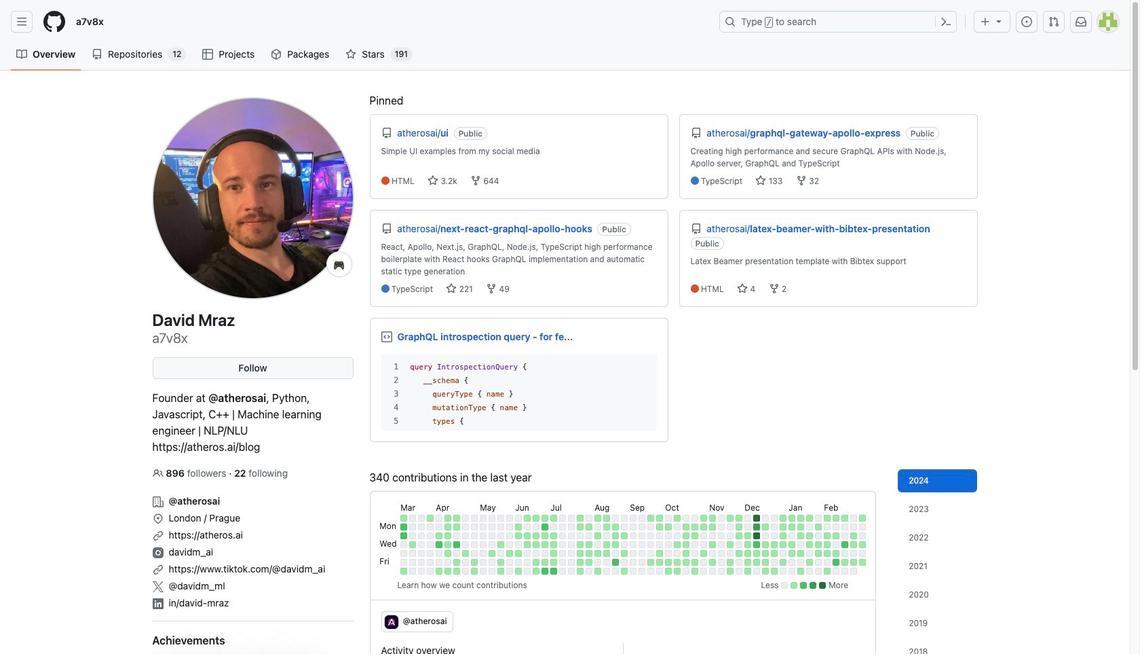 Task type: describe. For each thing, give the bounding box(es) containing it.
Follow a7v8x submit
[[152, 357, 354, 379]]

package image
[[271, 49, 282, 60]]

social account image
[[152, 564, 163, 575]]

stars image for forks image
[[738, 283, 748, 294]]

repo image
[[381, 223, 392, 234]]

people image
[[152, 468, 163, 479]]

0 horizontal spatial forks image
[[471, 175, 482, 186]]

book image
[[16, 49, 27, 60]]

view a7v8x's full-sized avatar image
[[152, 98, 354, 299]]

repo image for forks icon to the right stars image
[[691, 128, 702, 139]]

code square image
[[381, 331, 392, 342]]

notifications image
[[1076, 16, 1087, 27]]

issue opened image
[[1022, 16, 1033, 27]]

star image
[[346, 49, 357, 60]]

forks image
[[769, 283, 780, 294]]

link image
[[152, 530, 163, 541]]

stars image for forks icon to the right
[[756, 175, 767, 186]]

table image
[[203, 49, 214, 60]]

home location: london / prague element
[[152, 508, 354, 525]]

homepage image
[[43, 11, 65, 33]]

repo image for forks image stars image
[[691, 223, 702, 234]]



Task type: locate. For each thing, give the bounding box(es) containing it.
stars image
[[428, 175, 439, 186]]

plus image
[[981, 16, 992, 27]]

1 horizontal spatial forks image
[[486, 283, 497, 294]]

command palette image
[[941, 16, 952, 27]]

grid
[[378, 500, 869, 577]]

0 horizontal spatial stars image
[[446, 283, 457, 294]]

2 horizontal spatial forks image
[[796, 175, 807, 186]]

2 horizontal spatial stars image
[[756, 175, 767, 186]]

cell
[[401, 515, 408, 522], [410, 515, 417, 522], [419, 515, 425, 522], [427, 515, 434, 522], [436, 515, 443, 522], [445, 515, 452, 522], [454, 515, 461, 522], [463, 515, 470, 522], [472, 515, 478, 522], [480, 515, 487, 522], [489, 515, 496, 522], [498, 515, 505, 522], [507, 515, 514, 522], [516, 515, 522, 522], [525, 515, 531, 522], [533, 515, 540, 522], [542, 515, 549, 522], [551, 515, 558, 522], [560, 515, 567, 522], [569, 515, 575, 522], [578, 515, 584, 522], [586, 515, 593, 522], [595, 515, 602, 522], [604, 515, 611, 522], [613, 515, 620, 522], [622, 515, 628, 522], [630, 515, 637, 522], [639, 515, 646, 522], [648, 515, 655, 522], [657, 515, 664, 522], [666, 515, 673, 522], [675, 515, 681, 522], [683, 515, 690, 522], [692, 515, 699, 522], [701, 515, 708, 522], [710, 515, 717, 522], [719, 515, 726, 522], [728, 515, 734, 522], [736, 515, 743, 522], [745, 515, 752, 522], [754, 515, 761, 522], [763, 515, 770, 522], [772, 515, 779, 522], [781, 515, 787, 522], [789, 515, 796, 522], [798, 515, 805, 522], [807, 515, 814, 522], [816, 515, 823, 522], [825, 515, 832, 522], [834, 515, 840, 522], [842, 515, 849, 522], [851, 515, 858, 522], [860, 515, 867, 522], [401, 524, 408, 530], [410, 524, 417, 530], [419, 524, 425, 530], [427, 524, 434, 530], [436, 524, 443, 530], [445, 524, 452, 530], [454, 524, 461, 530], [463, 524, 470, 530], [472, 524, 478, 530], [480, 524, 487, 530], [489, 524, 496, 530], [498, 524, 505, 530], [507, 524, 514, 530], [516, 524, 522, 530], [525, 524, 531, 530], [533, 524, 540, 530], [542, 524, 549, 530], [551, 524, 558, 530], [560, 524, 567, 530], [569, 524, 575, 530], [578, 524, 584, 530], [586, 524, 593, 530], [595, 524, 602, 530], [604, 524, 611, 530], [613, 524, 620, 530], [622, 524, 628, 530], [630, 524, 637, 530], [639, 524, 646, 530], [648, 524, 655, 530], [657, 524, 664, 530], [666, 524, 673, 530], [675, 524, 681, 530], [683, 524, 690, 530], [692, 524, 699, 530], [701, 524, 708, 530], [710, 524, 717, 530], [719, 524, 726, 530], [728, 524, 734, 530], [736, 524, 743, 530], [745, 524, 752, 530], [754, 524, 761, 530], [763, 524, 770, 530], [772, 524, 779, 530], [781, 524, 787, 530], [789, 524, 796, 530], [798, 524, 805, 530], [807, 524, 814, 530], [816, 524, 823, 530], [825, 524, 832, 530], [834, 524, 840, 530], [842, 524, 849, 530], [851, 524, 858, 530], [860, 524, 867, 530], [401, 532, 408, 539], [410, 532, 417, 539], [419, 532, 425, 539], [427, 532, 434, 539], [436, 532, 443, 539], [445, 532, 452, 539], [454, 532, 461, 539], [463, 532, 470, 539], [472, 532, 478, 539], [480, 532, 487, 539], [489, 532, 496, 539], [498, 532, 505, 539], [507, 532, 514, 539], [516, 532, 522, 539], [525, 532, 531, 539], [533, 532, 540, 539], [542, 532, 549, 539], [551, 532, 558, 539], [560, 532, 567, 539], [569, 532, 575, 539], [578, 532, 584, 539], [586, 532, 593, 539], [595, 532, 602, 539], [604, 532, 611, 539], [613, 532, 620, 539], [622, 532, 628, 539], [630, 532, 637, 539], [639, 532, 646, 539], [648, 532, 655, 539], [657, 532, 664, 539], [666, 532, 673, 539], [675, 532, 681, 539], [683, 532, 690, 539], [692, 532, 699, 539], [701, 532, 708, 539], [710, 532, 717, 539], [719, 532, 726, 539], [728, 532, 734, 539], [736, 532, 743, 539], [745, 532, 752, 539], [754, 532, 761, 539], [763, 532, 770, 539], [772, 532, 779, 539], [781, 532, 787, 539], [789, 532, 796, 539], [798, 532, 805, 539], [807, 532, 814, 539], [816, 532, 823, 539], [825, 532, 832, 539], [834, 532, 840, 539], [842, 532, 849, 539], [851, 532, 858, 539], [860, 532, 867, 539], [401, 541, 408, 548], [410, 541, 417, 548], [419, 541, 425, 548], [427, 541, 434, 548], [436, 541, 443, 548], [445, 541, 452, 548], [454, 541, 461, 548], [463, 541, 470, 548], [472, 541, 478, 548], [480, 541, 487, 548], [489, 541, 496, 548], [498, 541, 505, 548], [507, 541, 514, 548], [516, 541, 522, 548], [525, 541, 531, 548], [533, 541, 540, 548], [542, 541, 549, 548], [551, 541, 558, 548], [560, 541, 567, 548], [569, 541, 575, 548], [578, 541, 584, 548], [586, 541, 593, 548], [595, 541, 602, 548], [604, 541, 611, 548], [613, 541, 620, 548], [622, 541, 628, 548], [630, 541, 637, 548], [639, 541, 646, 548], [648, 541, 655, 548], [657, 541, 664, 548], [666, 541, 673, 548], [675, 541, 681, 548], [683, 541, 690, 548], [692, 541, 699, 548], [701, 541, 708, 548], [710, 541, 717, 548], [719, 541, 726, 548], [728, 541, 734, 548], [736, 541, 743, 548], [745, 541, 752, 548], [754, 541, 761, 548], [763, 541, 770, 548], [772, 541, 779, 548], [781, 541, 787, 548], [789, 541, 796, 548], [798, 541, 805, 548], [807, 541, 814, 548], [816, 541, 823, 548], [825, 541, 832, 548], [834, 541, 840, 548], [842, 541, 849, 548], [851, 541, 858, 548], [860, 541, 867, 548], [401, 550, 408, 557], [410, 550, 417, 557], [419, 550, 425, 557], [427, 550, 434, 557], [436, 550, 443, 557], [445, 550, 452, 557], [454, 550, 461, 557], [463, 550, 470, 557], [472, 550, 478, 557], [480, 550, 487, 557], [489, 550, 496, 557], [498, 550, 505, 557], [507, 550, 514, 557], [516, 550, 522, 557], [525, 550, 531, 557], [533, 550, 540, 557], [542, 550, 549, 557], [551, 550, 558, 557], [560, 550, 567, 557], [569, 550, 575, 557], [578, 550, 584, 557], [586, 550, 593, 557], [595, 550, 602, 557], [604, 550, 611, 557], [613, 550, 620, 557], [622, 550, 628, 557], [630, 550, 637, 557], [639, 550, 646, 557], [648, 550, 655, 557], [657, 550, 664, 557], [666, 550, 673, 557], [675, 550, 681, 557], [683, 550, 690, 557], [692, 550, 699, 557], [701, 550, 708, 557], [710, 550, 717, 557], [719, 550, 726, 557], [728, 550, 734, 557], [736, 550, 743, 557], [745, 550, 752, 557], [754, 550, 761, 557], [763, 550, 770, 557], [772, 550, 779, 557], [781, 550, 787, 557], [789, 550, 796, 557], [798, 550, 805, 557], [807, 550, 814, 557], [816, 550, 823, 557], [825, 550, 832, 557], [834, 550, 840, 557], [842, 550, 849, 557], [851, 550, 858, 557], [860, 550, 867, 557], [401, 559, 408, 566], [410, 559, 417, 566], [419, 559, 425, 566], [427, 559, 434, 566], [436, 559, 443, 566], [445, 559, 452, 566], [454, 559, 461, 566], [463, 559, 470, 566], [472, 559, 478, 566], [480, 559, 487, 566], [489, 559, 496, 566], [498, 559, 505, 566], [507, 559, 514, 566], [516, 559, 522, 566], [525, 559, 531, 566], [533, 559, 540, 566], [542, 559, 549, 566], [551, 559, 558, 566], [560, 559, 567, 566], [569, 559, 575, 566], [578, 559, 584, 566], [586, 559, 593, 566], [595, 559, 602, 566], [604, 559, 611, 566], [613, 559, 620, 566], [622, 559, 628, 566], [630, 559, 637, 566], [639, 559, 646, 566], [648, 559, 655, 566], [657, 559, 664, 566], [666, 559, 673, 566], [675, 559, 681, 566], [683, 559, 690, 566], [692, 559, 699, 566], [701, 559, 708, 566], [710, 559, 717, 566], [719, 559, 726, 566], [728, 559, 734, 566], [736, 559, 743, 566], [745, 559, 752, 566], [754, 559, 761, 566], [763, 559, 770, 566], [772, 559, 779, 566], [781, 559, 787, 566], [789, 559, 796, 566], [798, 559, 805, 566], [807, 559, 814, 566], [816, 559, 823, 566], [825, 559, 832, 566], [834, 559, 840, 566], [842, 559, 849, 566], [851, 559, 858, 566], [860, 559, 867, 566], [401, 568, 408, 575], [410, 568, 417, 575], [419, 568, 425, 575], [427, 568, 434, 575], [436, 568, 443, 575], [445, 568, 452, 575], [454, 568, 461, 575], [463, 568, 470, 575], [472, 568, 478, 575], [480, 568, 487, 575], [489, 568, 496, 575], [498, 568, 505, 575], [507, 568, 514, 575], [516, 568, 522, 575], [525, 568, 531, 575], [533, 568, 540, 575], [542, 568, 549, 575], [551, 568, 558, 575], [560, 568, 567, 575], [569, 568, 575, 575], [578, 568, 584, 575], [586, 568, 593, 575], [595, 568, 602, 575], [604, 568, 611, 575], [613, 568, 620, 575], [622, 568, 628, 575], [630, 568, 637, 575], [639, 568, 646, 575], [648, 568, 655, 575], [657, 568, 664, 575], [666, 568, 673, 575], [675, 568, 681, 575], [683, 568, 690, 575], [692, 568, 699, 575], [701, 568, 708, 575], [710, 568, 717, 575], [719, 568, 726, 575], [728, 568, 734, 575], [736, 568, 743, 575], [745, 568, 752, 575], [754, 568, 761, 575], [763, 568, 770, 575], [772, 568, 779, 575], [781, 568, 787, 575], [789, 568, 796, 575], [798, 568, 805, 575], [807, 568, 814, 575], [816, 568, 823, 575], [825, 568, 832, 575], [834, 568, 840, 575], [842, 568, 849, 575], [851, 568, 858, 575]]

stars image
[[756, 175, 767, 186], [446, 283, 457, 294], [738, 283, 748, 294]]

organization: @atherosai element
[[152, 491, 354, 508]]

forks image
[[471, 175, 482, 186], [796, 175, 807, 186], [486, 283, 497, 294]]

1 horizontal spatial stars image
[[738, 283, 748, 294]]

triangle down image
[[994, 16, 1005, 26]]

stars image for middle forks icon
[[446, 283, 457, 294]]

location image
[[152, 513, 163, 524]]

git pull request image
[[1049, 16, 1060, 27]]

repo image
[[92, 49, 103, 60], [381, 128, 392, 139], [691, 128, 702, 139], [691, 223, 702, 234]]

repo image for stars icon
[[381, 128, 392, 139]]

organization image
[[152, 496, 163, 507]]



Task type: vqa. For each thing, say whether or not it's contained in the screenshot.
rightmost stars icon
yes



